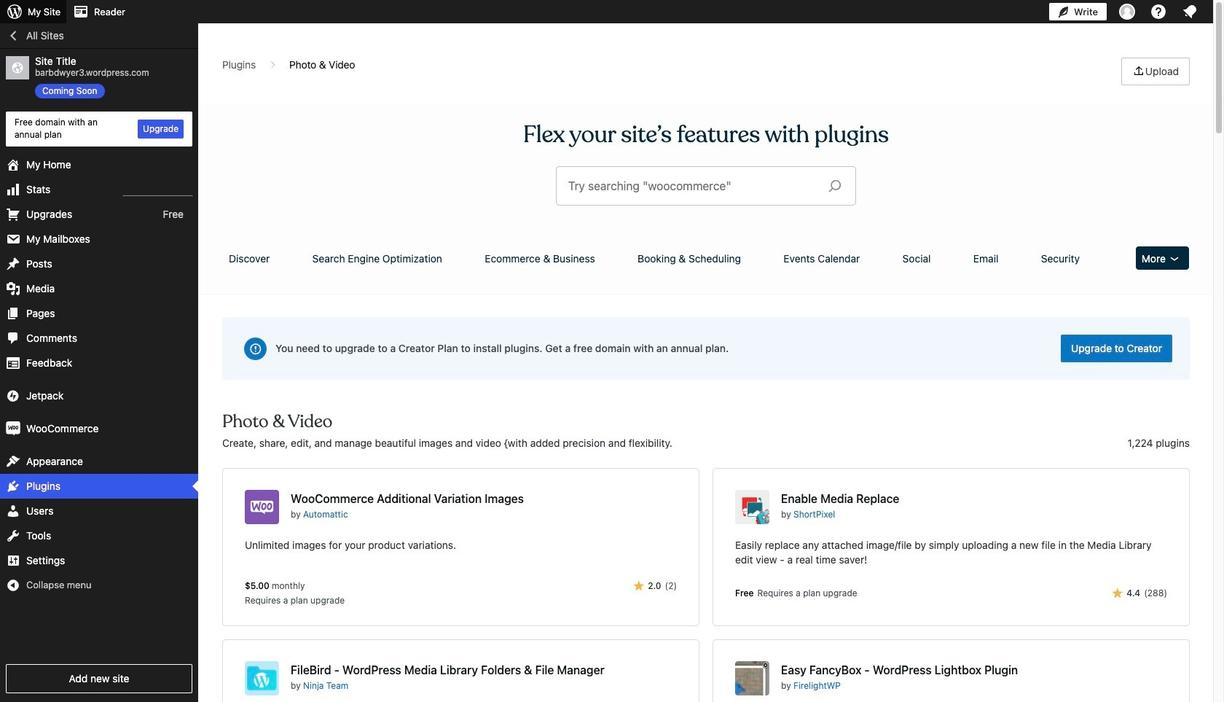 Task type: vqa. For each thing, say whether or not it's contained in the screenshot.
Manage Blogs
no



Task type: describe. For each thing, give the bounding box(es) containing it.
my profile image
[[1120, 4, 1136, 20]]

manage your notifications image
[[1182, 3, 1199, 20]]

help image
[[1151, 3, 1168, 20]]

Search search field
[[569, 167, 817, 205]]



Task type: locate. For each thing, give the bounding box(es) containing it.
plugin icon image
[[245, 490, 279, 524], [736, 490, 770, 524], [245, 661, 279, 696], [736, 661, 770, 696]]

highest hourly views 0 image
[[123, 186, 192, 196]]

main content
[[217, 58, 1196, 702]]

1 vertical spatial img image
[[6, 421, 20, 436]]

None search field
[[557, 167, 856, 205]]

2 img image from the top
[[6, 421, 20, 436]]

img image
[[6, 388, 20, 403], [6, 421, 20, 436]]

0 vertical spatial img image
[[6, 388, 20, 403]]

1 img image from the top
[[6, 388, 20, 403]]



